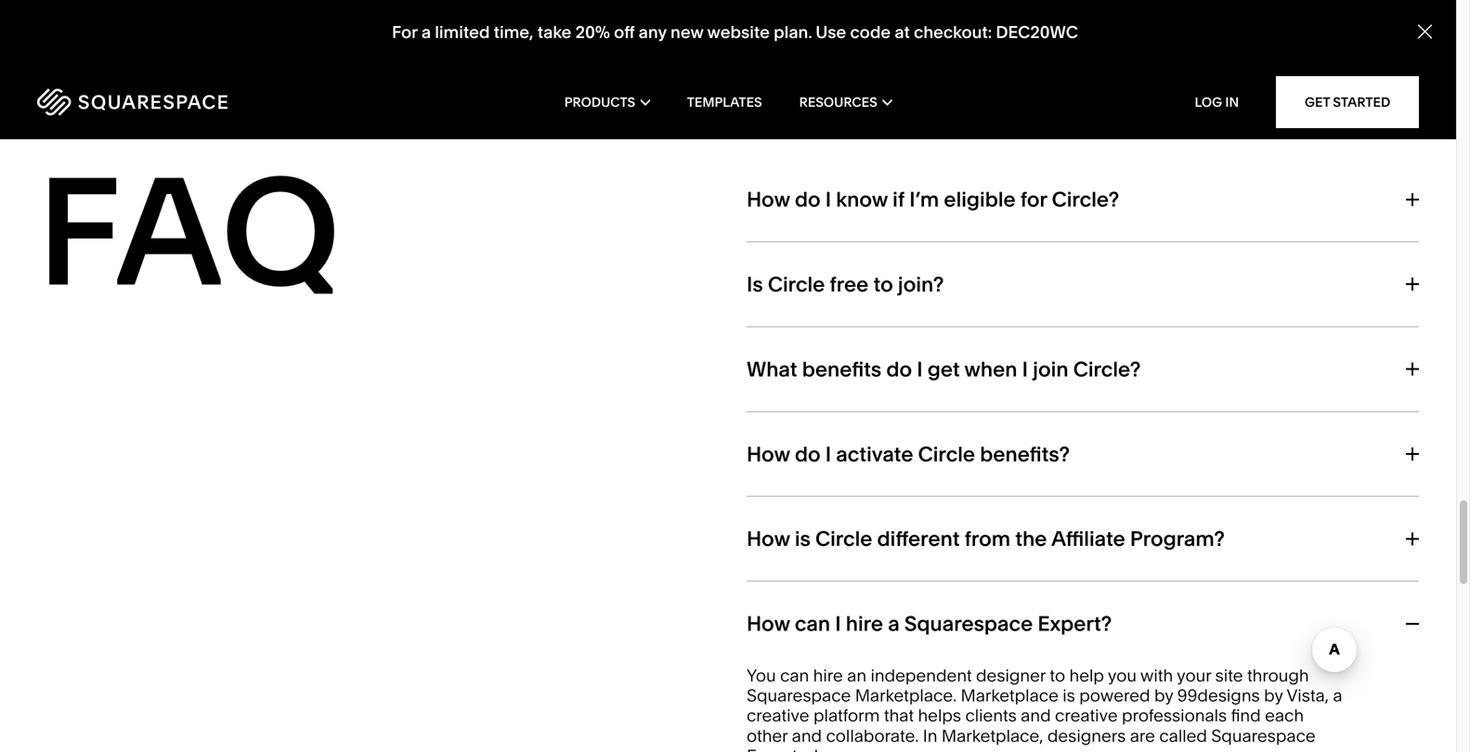 Task type: locate. For each thing, give the bounding box(es) containing it.
what
[[747, 357, 798, 382]]

benefits?
[[981, 442, 1071, 467]]

circle right activate
[[919, 442, 976, 467]]

2 by from the left
[[1265, 686, 1284, 706]]

new
[[671, 22, 704, 42]]

circle? for how do i know if i'm eligible for circle?
[[1052, 187, 1120, 212]]

i left activate
[[826, 442, 832, 467]]

creative
[[747, 706, 810, 726], [1056, 706, 1118, 726]]

can for how
[[795, 612, 831, 637]]

creative up experts.
[[747, 706, 810, 726]]

by left "your" in the bottom right of the page
[[1155, 686, 1174, 706]]

log             in link
[[1195, 94, 1240, 110]]

the
[[1016, 527, 1048, 552]]

how is circle different from the affiliate program?
[[747, 527, 1226, 552]]

find
[[1232, 706, 1262, 726]]

faq
[[37, 140, 341, 323]]

plan.
[[774, 22, 813, 42]]

dec20wc
[[996, 22, 1079, 42]]

to right free on the top right of the page
[[874, 272, 894, 297]]

different
[[878, 527, 960, 552]]

products button
[[565, 65, 650, 139]]

independent
[[871, 666, 973, 686]]

squarespace down vista,
[[1212, 726, 1316, 746]]

a inside you can hire an independent designer to help you with your site through squarespace marketplace. marketplace is powered by 99designs by vista, a creative platform that helps clients and creative professionals find each other and collaborate. in marketplace, designers are called squarespace experts.
[[1334, 686, 1343, 706]]

1 vertical spatial circle?
[[1074, 357, 1141, 382]]

through
[[1248, 666, 1310, 686]]

and right clients
[[1021, 706, 1052, 726]]

0 horizontal spatial hire
[[814, 666, 844, 686]]

0 vertical spatial do
[[795, 187, 821, 212]]

are
[[1131, 726, 1156, 746]]

do left know
[[795, 187, 821, 212]]

do
[[795, 187, 821, 212], [887, 357, 913, 382], [795, 442, 821, 467]]

how for how do i activate circle benefits?
[[747, 442, 790, 467]]

a up independent
[[889, 612, 900, 637]]

a right for
[[422, 22, 431, 42]]

1 vertical spatial squarespace
[[747, 686, 851, 706]]

0 vertical spatial is
[[795, 527, 811, 552]]

other
[[747, 726, 788, 746]]

checkout:
[[914, 22, 993, 42]]

squarespace up designer
[[905, 612, 1034, 637]]

marketplace
[[961, 686, 1059, 706]]

0 vertical spatial can
[[795, 612, 831, 637]]

0 vertical spatial squarespace
[[905, 612, 1034, 637]]

what benefits do i get when i join circle?
[[747, 357, 1141, 382]]

i left know
[[826, 187, 832, 212]]

log             in
[[1195, 94, 1240, 110]]

website
[[708, 22, 770, 42]]

0 vertical spatial circle?
[[1052, 187, 1120, 212]]

1 horizontal spatial in
[[1226, 94, 1240, 110]]

know
[[837, 187, 888, 212]]

0 vertical spatial to
[[874, 272, 894, 297]]

in
[[1226, 94, 1240, 110], [923, 726, 938, 746]]

take
[[538, 22, 572, 42]]

i up platform
[[836, 612, 842, 637]]

circle left different
[[816, 527, 873, 552]]

use
[[816, 22, 847, 42]]

squarespace
[[905, 612, 1034, 637], [747, 686, 851, 706], [1212, 726, 1316, 746]]

1 how from the top
[[747, 187, 790, 212]]

by right find
[[1265, 686, 1284, 706]]

benefits
[[803, 357, 882, 382]]

how
[[747, 187, 790, 212], [747, 442, 790, 467], [747, 527, 790, 552], [747, 612, 790, 637]]

designer
[[977, 666, 1046, 686]]

i
[[826, 187, 832, 212], [917, 357, 923, 382], [1023, 357, 1029, 382], [826, 442, 832, 467], [836, 612, 842, 637]]

0 horizontal spatial creative
[[747, 706, 810, 726]]

3 how from the top
[[747, 527, 790, 552]]

clients
[[966, 706, 1017, 726]]

and
[[1021, 706, 1052, 726], [792, 726, 822, 746]]

hire up an
[[846, 612, 884, 637]]

2 horizontal spatial a
[[1334, 686, 1343, 706]]

is
[[795, 527, 811, 552], [1063, 686, 1076, 706]]

2 how from the top
[[747, 442, 790, 467]]

for
[[392, 22, 418, 42]]

get
[[1306, 94, 1331, 110]]

eligible
[[944, 187, 1016, 212]]

how for how do i know if i'm eligible for circle?
[[747, 187, 790, 212]]

0 vertical spatial circle
[[768, 272, 825, 297]]

in right that
[[923, 726, 938, 746]]

0 vertical spatial a
[[422, 22, 431, 42]]

circle right is
[[768, 272, 825, 297]]

vista,
[[1287, 686, 1330, 706]]

join?
[[898, 272, 944, 297]]

can
[[795, 612, 831, 637], [781, 666, 810, 686]]

creative down help
[[1056, 706, 1118, 726]]

squarespace logo image
[[37, 88, 228, 116]]

circle
[[768, 272, 825, 297], [919, 442, 976, 467], [816, 527, 873, 552]]

4 how from the top
[[747, 612, 790, 637]]

1 horizontal spatial by
[[1265, 686, 1284, 706]]

1 horizontal spatial is
[[1063, 686, 1076, 706]]

0 horizontal spatial a
[[422, 22, 431, 42]]

that
[[885, 706, 914, 726]]

to
[[874, 272, 894, 297], [1050, 666, 1066, 686]]

by
[[1155, 686, 1174, 706], [1265, 686, 1284, 706]]

a
[[422, 22, 431, 42], [889, 612, 900, 637], [1334, 686, 1343, 706]]

1 horizontal spatial creative
[[1056, 706, 1118, 726]]

circle? right join
[[1074, 357, 1141, 382]]

1 horizontal spatial a
[[889, 612, 900, 637]]

0 horizontal spatial by
[[1155, 686, 1174, 706]]

any
[[639, 22, 667, 42]]

you
[[747, 666, 776, 686]]

time,
[[494, 22, 534, 42]]

when
[[965, 357, 1018, 382]]

do left activate
[[795, 442, 821, 467]]

squarespace up other
[[747, 686, 851, 706]]

how do i activate circle benefits?
[[747, 442, 1071, 467]]

in right "log"
[[1226, 94, 1240, 110]]

0 horizontal spatial in
[[923, 726, 938, 746]]

2 vertical spatial a
[[1334, 686, 1343, 706]]

help
[[1070, 666, 1105, 686]]

0 vertical spatial hire
[[846, 612, 884, 637]]

can inside you can hire an independent designer to help you with your site through squarespace marketplace. marketplace is powered by 99designs by vista, a creative platform that helps clients and creative professionals find each other and collaborate. in marketplace, designers are called squarespace experts.
[[781, 666, 810, 686]]

1 horizontal spatial to
[[1050, 666, 1066, 686]]

marketplace.
[[856, 686, 957, 706]]

off
[[614, 22, 635, 42]]

and right other
[[792, 726, 822, 746]]

1 vertical spatial to
[[1050, 666, 1066, 686]]

0 horizontal spatial squarespace
[[747, 686, 851, 706]]

activate
[[837, 442, 914, 467]]

circle? right for
[[1052, 187, 1120, 212]]

99designs
[[1178, 686, 1261, 706]]

a right vista,
[[1334, 686, 1343, 706]]

1 vertical spatial in
[[923, 726, 938, 746]]

1 vertical spatial hire
[[814, 666, 844, 686]]

to left help
[[1050, 666, 1066, 686]]

hire
[[846, 612, 884, 637], [814, 666, 844, 686]]

designers
[[1048, 726, 1127, 746]]

resources
[[800, 94, 878, 110]]

affiliate
[[1052, 527, 1126, 552]]

2 vertical spatial squarespace
[[1212, 726, 1316, 746]]

20%
[[576, 22, 610, 42]]

how for how is circle different from the affiliate program?
[[747, 527, 790, 552]]

each
[[1266, 706, 1305, 726]]

i'm
[[910, 187, 940, 212]]

2 vertical spatial do
[[795, 442, 821, 467]]

1 vertical spatial can
[[781, 666, 810, 686]]

i for i'm
[[826, 187, 832, 212]]

hire left an
[[814, 666, 844, 686]]

do left get
[[887, 357, 913, 382]]

1 by from the left
[[1155, 686, 1174, 706]]

1 vertical spatial is
[[1063, 686, 1076, 706]]



Task type: vqa. For each thing, say whether or not it's contained in the screenshot.
the
yes



Task type: describe. For each thing, give the bounding box(es) containing it.
circle? for what benefits do i get when i join circle?
[[1074, 357, 1141, 382]]

squarespace logo link
[[37, 88, 314, 116]]

1 horizontal spatial hire
[[846, 612, 884, 637]]

at
[[895, 22, 910, 42]]

do for activate
[[795, 442, 821, 467]]

log
[[1195, 94, 1223, 110]]

called
[[1160, 726, 1208, 746]]

get
[[928, 357, 961, 382]]

0 horizontal spatial is
[[795, 527, 811, 552]]

how can i hire a squarespace expert?
[[747, 612, 1113, 637]]

get started
[[1306, 94, 1391, 110]]

an
[[848, 666, 867, 686]]

started
[[1334, 94, 1391, 110]]

experts.
[[747, 746, 810, 753]]

for
[[1021, 187, 1048, 212]]

2 vertical spatial circle
[[816, 527, 873, 552]]

i left join
[[1023, 357, 1029, 382]]

is circle free to join?
[[747, 272, 944, 297]]

i for benefits?
[[826, 442, 832, 467]]

2 creative from the left
[[1056, 706, 1118, 726]]

from
[[965, 527, 1011, 552]]

templates
[[687, 94, 763, 110]]

products
[[565, 94, 636, 110]]

collaborate.
[[827, 726, 919, 746]]

0 horizontal spatial and
[[792, 726, 822, 746]]

program?
[[1131, 527, 1226, 552]]

1 vertical spatial do
[[887, 357, 913, 382]]

expert?
[[1038, 612, 1113, 637]]

1 vertical spatial a
[[889, 612, 900, 637]]

can for you
[[781, 666, 810, 686]]

2 horizontal spatial squarespace
[[1212, 726, 1316, 746]]

join
[[1033, 357, 1069, 382]]

templates link
[[687, 65, 763, 139]]

marketplace,
[[942, 726, 1044, 746]]

for a limited time, take 20% off any new website plan. use code at checkout: dec20wc
[[392, 22, 1079, 42]]

1 creative from the left
[[747, 706, 810, 726]]

do for know
[[795, 187, 821, 212]]

resources button
[[800, 65, 892, 139]]

i left get
[[917, 357, 923, 382]]

get started link
[[1277, 76, 1420, 128]]

free
[[830, 272, 869, 297]]

how for how can i hire a squarespace expert?
[[747, 612, 790, 637]]

i for squarespace
[[836, 612, 842, 637]]

limited
[[435, 22, 490, 42]]

you can hire an independent designer to help you with your site through squarespace marketplace. marketplace is powered by 99designs by vista, a creative platform that helps clients and creative professionals find each other and collaborate. in marketplace, designers are called squarespace experts.
[[747, 666, 1343, 753]]

professionals
[[1123, 706, 1228, 726]]

how do i know if i'm eligible for circle?
[[747, 187, 1120, 212]]

1 vertical spatial circle
[[919, 442, 976, 467]]

helps
[[919, 706, 962, 726]]

platform
[[814, 706, 880, 726]]

1 horizontal spatial squarespace
[[905, 612, 1034, 637]]

1 horizontal spatial and
[[1021, 706, 1052, 726]]

your
[[1178, 666, 1212, 686]]

with
[[1141, 666, 1174, 686]]

site
[[1216, 666, 1244, 686]]

code
[[851, 22, 891, 42]]

in inside you can hire an independent designer to help you with your site through squarespace marketplace. marketplace is powered by 99designs by vista, a creative platform that helps clients and creative professionals find each other and collaborate. in marketplace, designers are called squarespace experts.
[[923, 726, 938, 746]]

is
[[747, 272, 764, 297]]

powered
[[1080, 686, 1151, 706]]

if
[[893, 187, 905, 212]]

0 horizontal spatial to
[[874, 272, 894, 297]]

hire inside you can hire an independent designer to help you with your site through squarespace marketplace. marketplace is powered by 99designs by vista, a creative platform that helps clients and creative professionals find each other and collaborate. in marketplace, designers are called squarespace experts.
[[814, 666, 844, 686]]

0 vertical spatial in
[[1226, 94, 1240, 110]]

you
[[1109, 666, 1137, 686]]

is inside you can hire an independent designer to help you with your site through squarespace marketplace. marketplace is powered by 99designs by vista, a creative platform that helps clients and creative professionals find each other and collaborate. in marketplace, designers are called squarespace experts.
[[1063, 686, 1076, 706]]

to inside you can hire an independent designer to help you with your site through squarespace marketplace. marketplace is powered by 99designs by vista, a creative platform that helps clients and creative professionals find each other and collaborate. in marketplace, designers are called squarespace experts.
[[1050, 666, 1066, 686]]



